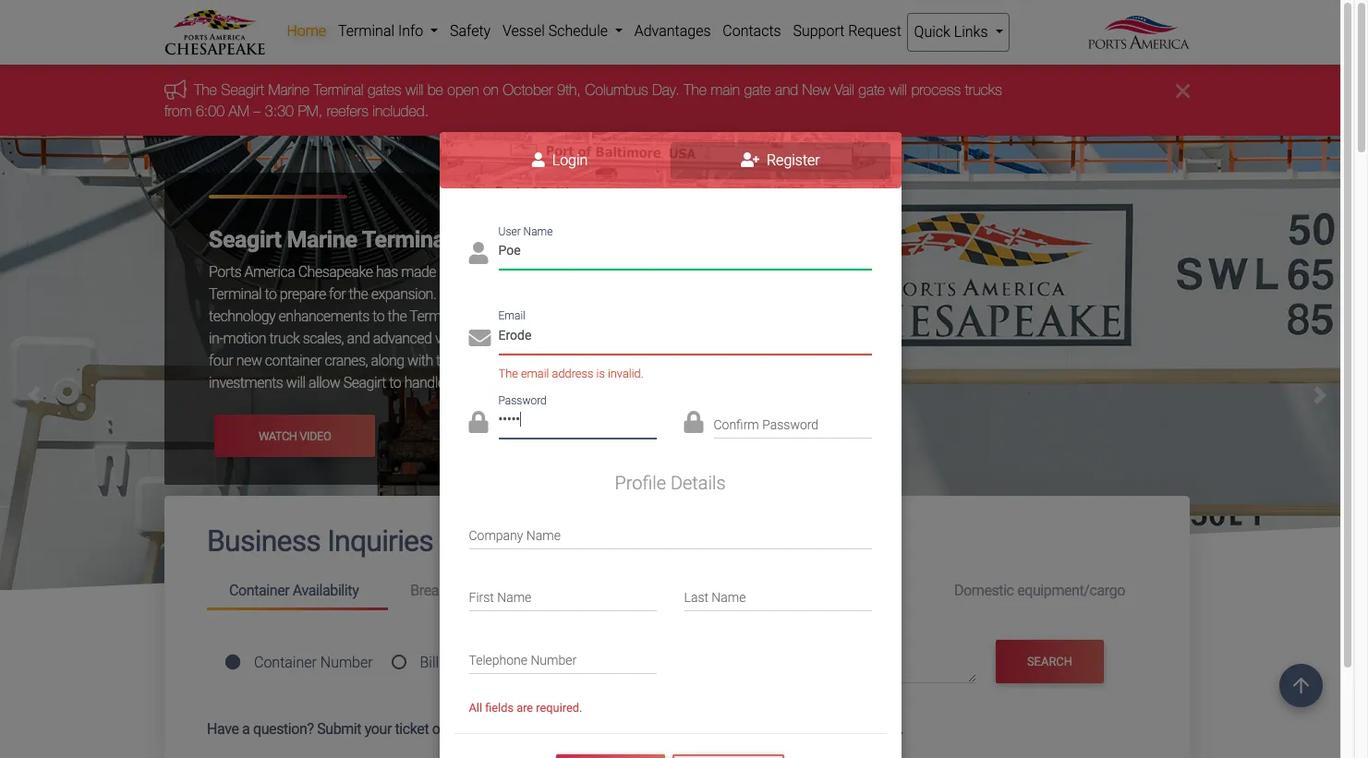 Task type: vqa. For each thing, say whether or not it's contained in the screenshot.
'These'
yes



Task type: locate. For each thing, give the bounding box(es) containing it.
seagirt up ports
[[209, 227, 281, 253]]

user image
[[532, 153, 545, 168], [469, 242, 488, 264]]

the up 6:00
[[194, 82, 217, 98]]

to down america
[[265, 286, 277, 303]]

container up question?
[[254, 654, 317, 671]]

50-
[[585, 352, 604, 370]]

a
[[527, 352, 534, 370], [242, 721, 250, 739]]

user image left login
[[532, 153, 545, 168]]

a right the 'have'
[[242, 721, 250, 739]]

bill
[[420, 654, 439, 671]]

user image up infrastructure
[[469, 242, 488, 264]]

pm,
[[298, 102, 323, 119]]

marine
[[268, 82, 310, 98], [287, 227, 357, 253], [656, 263, 698, 281]]

a inside ports america chesapeake has made significant improvements at seagirt marine terminal to                          prepare for the expansion. infrastructure upgrades to the terminal include technology                          enhancements to the terminal operating system (tos), improved weigh- in-motion truck scales,                          and advanced visibility tools. additional investments include four new container cranes,                          along with the upgrade of a second 50-foot berth. these investments will allow seagirt                          to handle two 14,000 teu vessels simultaneously.
[[527, 352, 534, 370]]

am
[[229, 102, 249, 119]]

name right last
[[712, 591, 746, 605]]

0 vertical spatial on
[[483, 82, 499, 98]]

1 horizontal spatial a
[[527, 352, 534, 370]]

support request
[[793, 22, 902, 40]]

0 horizontal spatial support
[[611, 721, 661, 739]]

container for container availability
[[229, 582, 290, 600]]

name for user name
[[524, 225, 553, 238]]

marine up "terminal"
[[656, 263, 698, 281]]

new down motion
[[236, 352, 262, 370]]

1 gate from the left
[[744, 82, 771, 98]]

request inside support request link
[[848, 22, 902, 40]]

will left the process
[[889, 82, 907, 98]]

the right day.
[[684, 82, 707, 98]]

berth.
[[632, 352, 667, 370]]

(tos),
[[576, 308, 613, 325]]

search
[[1027, 655, 1073, 669]]

0 horizontal spatial number
[[320, 654, 373, 671]]

and left get
[[754, 721, 777, 739]]

will inside ports america chesapeake has made significant improvements at seagirt marine terminal to                          prepare for the expansion. infrastructure upgrades to the terminal include technology                          enhancements to the terminal operating system (tos), improved weigh- in-motion truck scales,                          and advanced visibility tools. additional investments include four new container cranes,                          along with the upgrade of a second 50-foot berth. these investments will allow seagirt                          to handle two 14,000 teu vessels simultaneously.
[[286, 374, 306, 392]]

advantages
[[635, 22, 711, 40]]

number up submit
[[320, 654, 373, 671]]

investments down four
[[209, 374, 283, 392]]

0 horizontal spatial the
[[194, 82, 217, 98]]

upgrade
[[458, 352, 508, 370]]

on inside the seagirt marine terminal gates will be open on october 9th, columbus day. the main gate and new vail gate will process trucks from 6:00 am – 3:30 pm, reefers included.
[[483, 82, 499, 98]]

telephone
[[469, 653, 528, 668]]

system
[[527, 308, 573, 325]]

cranes,
[[325, 352, 368, 370]]

investments
[[584, 330, 658, 348], [209, 374, 283, 392]]

0 horizontal spatial investments
[[209, 374, 283, 392]]

1 vertical spatial container
[[254, 654, 317, 671]]

to up advanced
[[373, 308, 384, 325]]

1 vertical spatial user image
[[469, 242, 488, 264]]

0 vertical spatial user image
[[532, 153, 545, 168]]

marine inside ports america chesapeake has made significant improvements at seagirt marine terminal to                          prepare for the expansion. infrastructure upgrades to the terminal include technology                          enhancements to the terminal operating system (tos), improved weigh- in-motion truck scales,                          and advanced visibility tools. additional investments include four new container cranes,                          along with the upgrade of a second 50-foot berth. these investments will allow seagirt                          to handle two 14,000 teu vessels simultaneously.
[[656, 263, 698, 281]]

domestic equipment/cargo
[[954, 582, 1125, 600]]

password down teu
[[498, 394, 547, 407]]

marine up 3:30
[[268, 82, 310, 98]]

invalid.
[[608, 367, 644, 380]]

support up new
[[793, 22, 845, 40]]

terminal
[[314, 82, 364, 98], [362, 227, 451, 253], [209, 286, 262, 303], [410, 308, 462, 325]]

request left 'page'
[[664, 721, 716, 739]]

0 horizontal spatial request
[[664, 721, 716, 739]]

0 vertical spatial marine
[[268, 82, 310, 98]]

2 gate from the left
[[859, 82, 885, 98]]

container availability link
[[207, 574, 388, 611]]

close image
[[1176, 80, 1190, 102]]

1 horizontal spatial investments
[[584, 330, 658, 348]]

terminal up reefers on the top of the page
[[314, 82, 364, 98]]

0 horizontal spatial gate
[[744, 82, 771, 98]]

name
[[524, 225, 553, 238], [527, 528, 561, 543], [497, 591, 532, 605], [712, 591, 746, 605]]

the
[[349, 286, 368, 303], [599, 286, 618, 303], [388, 308, 407, 325], [436, 352, 455, 370]]

address
[[552, 367, 594, 380]]

upgrades
[[524, 286, 581, 303]]

1 horizontal spatial gate
[[859, 82, 885, 98]]

0 vertical spatial a
[[527, 352, 534, 370]]

container
[[229, 582, 290, 600], [254, 654, 317, 671]]

marine inside the seagirt marine terminal gates will be open on october 9th, columbus day. the main gate and new vail gate will process trucks from 6:00 am – 3:30 pm, reefers included.
[[268, 82, 310, 98]]

of
[[511, 352, 524, 370]]

0 horizontal spatial will
[[286, 374, 306, 392]]

password right confirm
[[762, 418, 819, 432]]

infrastructure
[[439, 286, 521, 303]]

container
[[265, 352, 322, 370]]

1 horizontal spatial number
[[531, 653, 577, 668]]

breakbulk
[[410, 582, 472, 600]]

container down business
[[229, 582, 290, 600]]

company
[[469, 528, 523, 543]]

number up required.
[[531, 653, 577, 668]]

trucks
[[965, 82, 1002, 98]]

availability
[[293, 582, 359, 600], [475, 582, 541, 600]]

1 vertical spatial request
[[664, 721, 716, 739]]

the
[[194, 82, 217, 98], [684, 82, 707, 98], [498, 367, 518, 380]]

9th,
[[557, 82, 581, 98]]

have a question? submit your ticket online on our new customer support request page and get immediate help.
[[207, 721, 904, 739]]

2 vertical spatial marine
[[656, 263, 698, 281]]

bill of lading
[[420, 654, 505, 671]]

container inside container availability link
[[229, 582, 290, 600]]

weigh-
[[676, 308, 716, 325]]

home
[[287, 22, 326, 40]]

october
[[503, 82, 553, 98]]

investments up foot
[[584, 330, 658, 348]]

terminal inside the seagirt marine terminal gates will be open on october 9th, columbus day. the main gate and new vail gate will process trucks from 6:00 am – 3:30 pm, reefers included.
[[314, 82, 364, 98]]

0 vertical spatial and
[[775, 82, 798, 98]]

seagirt
[[221, 82, 264, 98], [209, 227, 281, 253], [610, 263, 653, 281], [343, 374, 386, 392]]

inquiries
[[327, 524, 433, 559]]

terminal
[[621, 286, 671, 303]]

name right first
[[497, 591, 532, 605]]

expansion image
[[0, 136, 1355, 721]]

required.
[[536, 701, 582, 715]]

tab list
[[439, 132, 901, 189]]

1 horizontal spatial user image
[[532, 153, 545, 168]]

seagirt marine terminal expansion
[[209, 227, 560, 253]]

0 horizontal spatial user image
[[469, 242, 488, 264]]

truck
[[269, 330, 300, 348]]

columbus
[[585, 82, 648, 98]]

1 vertical spatial and
[[347, 330, 370, 348]]

your
[[365, 721, 392, 739]]

company name
[[469, 528, 561, 543]]

terminal up visibility in the top left of the page
[[410, 308, 462, 325]]

and up cranes,
[[347, 330, 370, 348]]

0 horizontal spatial availability
[[293, 582, 359, 600]]

include up these
[[661, 330, 704, 348]]

technology
[[209, 308, 276, 325]]

2 vertical spatial and
[[754, 721, 777, 739]]

contacts link
[[717, 13, 787, 50]]

2 horizontal spatial will
[[889, 82, 907, 98]]

go to top image
[[1280, 664, 1323, 708]]

on left the our
[[473, 721, 489, 739]]

1 horizontal spatial support
[[793, 22, 845, 40]]

business inquiries
[[207, 524, 433, 559]]

process
[[911, 82, 961, 98]]

page
[[720, 721, 751, 739]]

will down container
[[286, 374, 306, 392]]

terminal up technology
[[209, 286, 262, 303]]

0 horizontal spatial new
[[236, 352, 262, 370]]

2 availability from the left
[[475, 582, 541, 600]]

motion
[[223, 330, 266, 348]]

breakbulk availability
[[410, 582, 541, 600]]

support request link
[[787, 13, 908, 50]]

1 vertical spatial on
[[473, 721, 489, 739]]

1 vertical spatial include
[[661, 330, 704, 348]]

vessels
[[547, 374, 591, 392]]

0 vertical spatial container
[[229, 582, 290, 600]]

seagirt inside the seagirt marine terminal gates will be open on october 9th, columbus day. the main gate and new vail gate will process trucks from 6:00 am – 3:30 pm, reefers included.
[[221, 82, 264, 98]]

gate right main
[[744, 82, 771, 98]]

name right user
[[524, 225, 553, 238]]

name for last name
[[712, 591, 746, 605]]

the right with
[[436, 352, 455, 370]]

gates
[[368, 82, 401, 98]]

prepare
[[280, 286, 326, 303]]

watch video link
[[214, 415, 375, 458]]

0 vertical spatial new
[[236, 352, 262, 370]]

profile details
[[615, 472, 726, 495]]

support
[[793, 22, 845, 40], [611, 721, 661, 739]]

include up the weigh-
[[674, 286, 717, 303]]

number
[[531, 653, 577, 668], [320, 654, 373, 671]]

has
[[376, 263, 398, 281]]

the left the email
[[498, 367, 518, 380]]

1 horizontal spatial request
[[848, 22, 902, 40]]

question?
[[253, 721, 314, 739]]

None text field
[[498, 322, 872, 354]]

on right the open
[[483, 82, 499, 98]]

1 availability from the left
[[293, 582, 359, 600]]

at
[[595, 263, 607, 281]]

1 vertical spatial investments
[[209, 374, 283, 392]]

request up vail
[[848, 22, 902, 40]]

Last Name text field
[[684, 579, 872, 612]]

user image inside login link
[[532, 153, 545, 168]]

Company Name text field
[[469, 517, 872, 550]]

availability for container availability
[[293, 582, 359, 600]]

gate right vail
[[859, 82, 885, 98]]

america
[[244, 263, 295, 281]]

name for first name
[[497, 591, 532, 605]]

user plus image
[[741, 153, 760, 168]]

1 horizontal spatial password
[[762, 418, 819, 432]]

for
[[329, 286, 346, 303]]

new down 'all fields are required.'
[[516, 721, 542, 739]]

profile
[[615, 472, 666, 495]]

two
[[448, 374, 471, 392]]

scales,
[[303, 330, 344, 348]]

name right company
[[527, 528, 561, 543]]

1 horizontal spatial availability
[[475, 582, 541, 600]]

1 horizontal spatial the
[[498, 367, 518, 380]]

1 vertical spatial new
[[516, 721, 542, 739]]

and left new
[[775, 82, 798, 98]]

on
[[483, 82, 499, 98], [473, 721, 489, 739]]

a right of
[[527, 352, 534, 370]]

marine up chesapeake
[[287, 227, 357, 253]]

1 vertical spatial marine
[[287, 227, 357, 253]]

seagirt up "am" on the left of the page
[[221, 82, 264, 98]]

seagirt down cranes,
[[343, 374, 386, 392]]

watch video
[[259, 429, 331, 443]]

submit
[[317, 721, 361, 739]]

along
[[371, 352, 404, 370]]

1 vertical spatial support
[[611, 721, 661, 739]]

0 vertical spatial password
[[498, 394, 547, 407]]

container number
[[254, 654, 373, 671]]

0 horizontal spatial a
[[242, 721, 250, 739]]

will left be
[[406, 82, 423, 98]]

the for the email address is invalid.
[[498, 367, 518, 380]]

0 vertical spatial request
[[848, 22, 902, 40]]

support right customer
[[611, 721, 661, 739]]



Task type: describe. For each thing, give the bounding box(es) containing it.
confirm
[[714, 418, 759, 432]]

handle
[[404, 374, 445, 392]]

First Name text field
[[469, 579, 657, 612]]

0 vertical spatial include
[[674, 286, 717, 303]]

Password password field
[[498, 406, 657, 439]]

to down along on the left of page
[[389, 374, 401, 392]]

first name
[[469, 591, 532, 605]]

second
[[537, 352, 582, 370]]

Enter Container Numbers text field
[[691, 652, 976, 684]]

1 horizontal spatial will
[[406, 82, 423, 98]]

contacts
[[723, 22, 781, 40]]

0 horizontal spatial password
[[498, 394, 547, 407]]

in-
[[209, 330, 223, 348]]

home link
[[281, 13, 332, 50]]

advanced
[[373, 330, 432, 348]]

the seagirt marine terminal gates will be open on october 9th, columbus day. the main gate and new vail gate will process trucks from 6:00 am – 3:30 pm, reefers included.
[[164, 82, 1002, 119]]

main
[[711, 82, 740, 98]]

operating
[[466, 308, 524, 325]]

our
[[492, 721, 513, 739]]

–
[[253, 102, 261, 119]]

details
[[671, 472, 726, 495]]

day.
[[653, 82, 680, 98]]

have
[[207, 721, 239, 739]]

domestic equipment/cargo link
[[932, 574, 1148, 608]]

1 horizontal spatial new
[[516, 721, 542, 739]]

new inside ports america chesapeake has made significant improvements at seagirt marine terminal to                          prepare for the expansion. infrastructure upgrades to the terminal include technology                          enhancements to the terminal operating system (tos), improved weigh- in-motion truck scales,                          and advanced visibility tools. additional investments include four new container cranes,                          along with the upgrade of a second 50-foot berth. these investments will allow seagirt                          to handle two 14,000 teu vessels simultaneously.
[[236, 352, 262, 370]]

0 vertical spatial investments
[[584, 330, 658, 348]]

vail
[[835, 82, 855, 98]]

search button
[[996, 641, 1104, 683]]

and inside ports america chesapeake has made significant improvements at seagirt marine terminal to                          prepare for the expansion. infrastructure upgrades to the terminal include technology                          enhancements to the terminal operating system (tos), improved weigh- in-motion truck scales,                          and advanced visibility tools. additional investments include four new container cranes,                          along with the upgrade of a second 50-foot berth. these investments will allow seagirt                          to handle two 14,000 teu vessels simultaneously.
[[347, 330, 370, 348]]

ports america chesapeake has made significant improvements at seagirt marine terminal to                          prepare for the expansion. infrastructure upgrades to the terminal include technology                          enhancements to the terminal operating system (tos), improved weigh- in-motion truck scales,                          and advanced visibility tools. additional investments include four new container cranes,                          along with the upgrade of a second 50-foot berth. these investments will allow seagirt                          to handle two 14,000 teu vessels simultaneously.
[[209, 263, 717, 392]]

immediate
[[804, 721, 870, 739]]

1 vertical spatial a
[[242, 721, 250, 739]]

foot
[[604, 352, 629, 370]]

User Name text field
[[498, 237, 872, 270]]

business
[[207, 524, 321, 559]]

be
[[428, 82, 443, 98]]

the seagirt marine terminal gates will be open on october 9th, columbus day. the main gate and new vail gate will process trucks from 6:00 am – 3:30 pm, reefers included. link
[[164, 82, 1002, 119]]

last name
[[684, 591, 746, 605]]

simultaneously.
[[594, 374, 688, 392]]

2 horizontal spatial the
[[684, 82, 707, 98]]

video
[[300, 429, 331, 443]]

0 vertical spatial support
[[793, 22, 845, 40]]

container availability
[[229, 582, 359, 600]]

1 vertical spatial password
[[762, 418, 819, 432]]

is
[[596, 367, 605, 380]]

equipment/cargo
[[1017, 582, 1125, 600]]

and inside the seagirt marine terminal gates will be open on october 9th, columbus day. the main gate and new vail gate will process trucks from 6:00 am – 3:30 pm, reefers included.
[[775, 82, 798, 98]]

the for the seagirt marine terminal gates will be open on october 9th, columbus day. the main gate and new vail gate will process trucks from 6:00 am – 3:30 pm, reefers included.
[[194, 82, 217, 98]]

customer
[[545, 721, 607, 739]]

allow
[[309, 374, 340, 392]]

online
[[432, 721, 470, 739]]

14,000
[[474, 374, 515, 392]]

included.
[[373, 102, 429, 119]]

made
[[401, 263, 436, 281]]

improvements
[[504, 263, 592, 281]]

bullhorn image
[[164, 79, 194, 100]]

these
[[669, 352, 707, 370]]

to up (tos),
[[584, 286, 596, 303]]

availability for breakbulk availability
[[475, 582, 541, 600]]

enhancements
[[279, 308, 369, 325]]

container for container number
[[254, 654, 317, 671]]

ports
[[209, 263, 241, 281]]

fields
[[485, 701, 514, 715]]

seagirt up "terminal"
[[610, 263, 653, 281]]

significant
[[439, 263, 501, 281]]

safety link
[[444, 13, 497, 50]]

from
[[164, 102, 192, 119]]

are
[[517, 701, 533, 715]]

lading
[[461, 654, 505, 671]]

new
[[803, 82, 831, 98]]

the seagirt marine terminal gates will be open on october 9th, columbus day. the main gate and new vail gate will process trucks from 6:00 am – 3:30 pm, reefers included. alert
[[0, 65, 1355, 136]]

envelope image
[[469, 327, 491, 349]]

tools.
[[485, 330, 517, 348]]

watch
[[259, 429, 297, 443]]

teu
[[518, 374, 543, 392]]

the right for
[[349, 286, 368, 303]]

Confirm Password password field
[[714, 406, 872, 439]]

terminal up the made
[[362, 227, 451, 253]]

advantages link
[[629, 13, 717, 50]]

tab list containing login
[[439, 132, 901, 189]]

visibility
[[435, 330, 482, 348]]

Telephone Number text field
[[469, 642, 657, 675]]

lock image
[[684, 411, 704, 434]]

breakbulk availability link
[[388, 574, 570, 608]]

name for company name
[[527, 528, 561, 543]]

number for container number
[[320, 654, 373, 671]]

first
[[469, 591, 494, 605]]

telephone number
[[469, 653, 577, 668]]

the up advanced
[[388, 308, 407, 325]]

the down at
[[599, 286, 618, 303]]

help.
[[874, 721, 904, 739]]

number for telephone number
[[531, 653, 577, 668]]

register
[[763, 152, 820, 169]]

lock image
[[469, 411, 488, 434]]

ticket
[[395, 721, 429, 739]]

domestic
[[954, 582, 1014, 600]]

get
[[781, 721, 801, 739]]

reefers
[[327, 102, 369, 119]]



